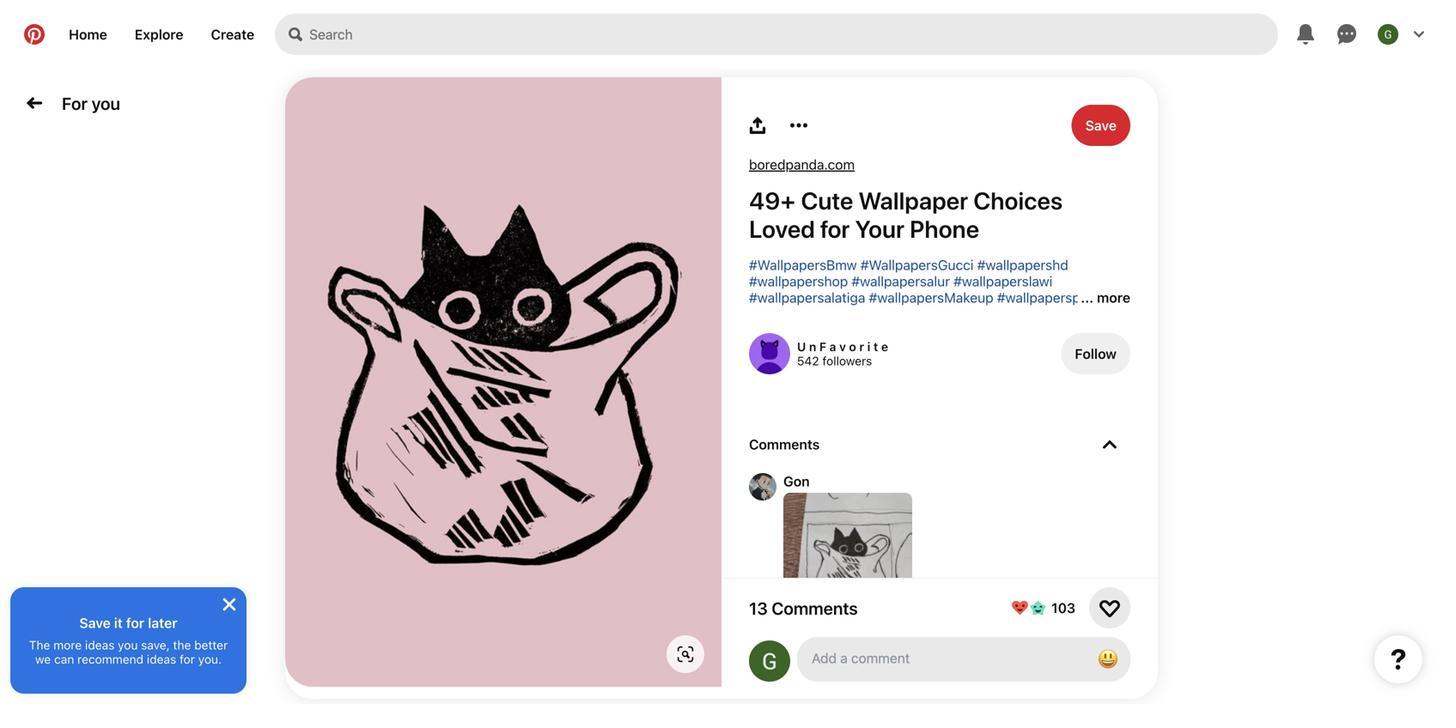 Task type: locate. For each thing, give the bounding box(es) containing it.
comments right 13
[[772, 598, 858, 618]]

for right it
[[126, 615, 144, 631]]

ideas down later
[[147, 653, 176, 667]]

1 vertical spatial comments
[[772, 598, 858, 618]]

save,
[[141, 638, 170, 653]]

search icon image
[[289, 27, 303, 41]]

more
[[1097, 290, 1131, 306], [53, 638, 82, 653]]

1 vertical spatial you
[[118, 638, 138, 653]]

the
[[29, 638, 50, 653]]

#wallpapershd #wallpapershop
[[749, 257, 1069, 290]]

49+
[[749, 186, 796, 215]]

comments up gon link
[[749, 436, 820, 453]]

you down it
[[118, 638, 138, 653]]

0 horizontal spatial save
[[79, 615, 111, 631]]

save
[[1086, 117, 1117, 134], [79, 615, 111, 631]]

explore
[[135, 26, 183, 43]]

1 vertical spatial more
[[53, 638, 82, 653]]

boredpanda.com
[[749, 156, 855, 173]]

a
[[830, 340, 836, 354]]

for
[[62, 93, 88, 113]]

phone
[[910, 215, 980, 243]]

0 vertical spatial you
[[92, 93, 120, 113]]

ideas down it
[[85, 638, 115, 653]]

0 vertical spatial save
[[1086, 117, 1117, 134]]

😃 button
[[797, 637, 1131, 682], [1091, 643, 1125, 677]]

#wallpapershop
[[749, 273, 848, 290]]

u
[[797, 340, 806, 354]]

you.
[[198, 653, 222, 667]]

you right for
[[92, 93, 120, 113]]

103
[[1052, 600, 1076, 616]]

... more
[[1078, 290, 1131, 306]]

1 vertical spatial save
[[79, 615, 111, 631]]

better
[[194, 638, 228, 653]]

#wallpapershop link
[[749, 273, 848, 290]]

save inside the save it for later the more ideas you save, the better we can recommend ideas for you.
[[79, 615, 111, 631]]

#wallpaperslawi #wallpapersalatiga
[[749, 273, 1053, 306]]

#wallpapersalatiga
[[749, 290, 866, 306]]

n
[[809, 340, 817, 354]]

save for save
[[1086, 117, 1117, 134]]

for
[[820, 215, 850, 243], [126, 615, 144, 631], [180, 653, 195, 667]]

followers
[[823, 354, 872, 368]]

orlandogary85 image
[[749, 641, 790, 682]]

explore link
[[121, 14, 197, 55]]

for you
[[62, 93, 120, 113]]

#wallpaperslawi
[[954, 273, 1053, 290]]

#wallpapersalur link
[[852, 273, 950, 290]]

gon link
[[784, 473, 810, 490]]

save for save it for later the more ideas you save, the better we can recommend ideas for you.
[[79, 615, 111, 631]]

#wallpapersmakeup
[[869, 290, 994, 306]]

o
[[849, 340, 856, 354]]

1 horizontal spatial more
[[1097, 290, 1131, 306]]

home link
[[55, 14, 121, 55]]

0 horizontal spatial more
[[53, 638, 82, 653]]

2 vertical spatial for
[[180, 653, 195, 667]]

loved
[[749, 215, 815, 243]]

gon image
[[749, 473, 777, 501]]

1 vertical spatial for
[[126, 615, 144, 631]]

ideas
[[85, 638, 115, 653], [147, 653, 176, 667]]

v
[[839, 340, 846, 354]]

0 horizontal spatial ideas
[[85, 638, 115, 653]]

https://i.pinimg.com/150x150/18/dc/59/18dc598a9b6817e73bf587488b6a9fe4.jpg image
[[784, 493, 912, 622]]

#wallpapersperrones link
[[997, 290, 1128, 306]]

#wallpaperslawi link
[[954, 273, 1053, 290]]

you
[[92, 93, 120, 113], [118, 638, 138, 653]]

0 vertical spatial for
[[820, 215, 850, 243]]

comments
[[749, 436, 820, 453], [772, 598, 858, 618]]

0 vertical spatial comments
[[749, 436, 820, 453]]

u n f a v o r i t e 542 followers
[[797, 340, 888, 368]]

1 horizontal spatial save
[[1086, 117, 1117, 134]]

r
[[860, 340, 864, 354]]

49+ cute wallpaper choices loved for your phone
[[749, 186, 1063, 243]]

0 horizontal spatial for
[[126, 615, 144, 631]]

more right the
[[53, 638, 82, 653]]

2 horizontal spatial for
[[820, 215, 850, 243]]

542
[[797, 354, 819, 368]]

follow button
[[1061, 333, 1131, 375]]

13 comments
[[749, 598, 858, 618]]

more right ...
[[1097, 290, 1131, 306]]

recommend
[[77, 653, 144, 667]]

save button
[[1072, 105, 1131, 146], [1072, 105, 1131, 146]]

for left your
[[820, 215, 850, 243]]

t
[[874, 340, 878, 354]]

the
[[173, 638, 191, 653]]

...
[[1081, 290, 1094, 306]]

Search text field
[[309, 14, 1278, 55]]

save it for later the more ideas you save, the better we can recommend ideas for you.
[[29, 615, 228, 667]]

for left you.
[[180, 653, 195, 667]]

cute
[[801, 186, 854, 215]]



Task type: vqa. For each thing, say whether or not it's contained in the screenshot.
bottom the ·
no



Task type: describe. For each thing, give the bounding box(es) containing it.
wallpaper
[[859, 186, 968, 215]]

f
[[820, 340, 827, 354]]

boredpanda.com link
[[749, 156, 855, 173]]

1 horizontal spatial ideas
[[147, 653, 176, 667]]

u n f a v o r i t e link
[[797, 340, 888, 354]]

#wallpapershd
[[977, 257, 1069, 273]]

Add a comment field
[[812, 650, 1077, 667]]

follow
[[1075, 346, 1117, 362]]

u n f a v o r i t e avatar link image
[[749, 333, 790, 375]]

gary orlando image
[[1378, 24, 1399, 45]]

your
[[855, 215, 905, 243]]

expand icon image
[[1103, 438, 1117, 451]]

more inside the save it for later the more ideas you save, the better we can recommend ideas for you.
[[53, 638, 82, 653]]

later
[[148, 615, 177, 631]]

#wallpapersgucci
[[861, 257, 974, 273]]

13
[[749, 598, 768, 618]]

1 horizontal spatial for
[[180, 653, 195, 667]]

#wallpapersalatiga link
[[749, 290, 866, 306]]

can
[[54, 653, 74, 667]]

click to shop image
[[677, 646, 694, 663]]

gon
[[784, 473, 810, 490]]

it
[[114, 615, 123, 631]]

#wallpapersbmw link
[[749, 257, 857, 273]]

i
[[867, 340, 871, 354]]

#wallpapersalur
[[852, 273, 950, 290]]

you inside button
[[92, 93, 120, 113]]

#wallpapersbmw
[[749, 257, 857, 273]]

#wallpapersmakeup link
[[869, 290, 994, 306]]

e
[[881, 340, 888, 354]]

choices
[[974, 186, 1063, 215]]

home
[[69, 26, 107, 43]]

#wallpapershd link
[[977, 257, 1069, 273]]

49+ cute wallpaper choices loved for your phone link
[[749, 186, 1131, 243]]

you inside the save it for later the more ideas you save, the better we can recommend ideas for you.
[[118, 638, 138, 653]]

reaction image
[[1100, 598, 1120, 619]]

create
[[211, 26, 254, 43]]

for inside 49+ cute wallpaper choices loved for your phone
[[820, 215, 850, 243]]

#wallpapersperrones
[[997, 290, 1128, 306]]

comments button
[[749, 436, 1131, 453]]

for you button
[[55, 86, 127, 120]]

create link
[[197, 14, 268, 55]]

0 vertical spatial more
[[1097, 290, 1131, 306]]

we
[[35, 653, 51, 667]]

😃
[[1098, 647, 1119, 671]]

#wallpapersgucci link
[[861, 257, 974, 273]]



